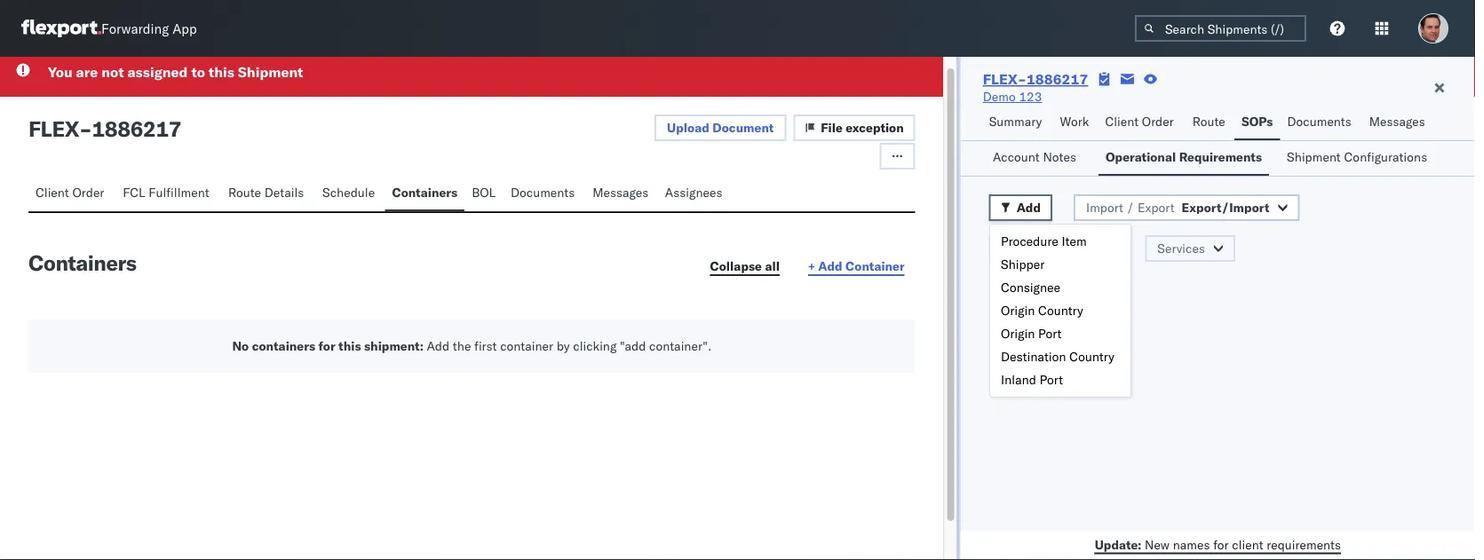 Task type: vqa. For each thing, say whether or not it's contained in the screenshot.
12:39
no



Task type: describe. For each thing, give the bounding box(es) containing it.
account notes button
[[986, 141, 1088, 176]]

shipment configurations
[[1287, 149, 1427, 165]]

collapse
[[710, 258, 762, 274]]

add button
[[989, 194, 1052, 221]]

+ add container button
[[797, 253, 915, 280]]

1 vertical spatial requirements
[[1267, 537, 1341, 552]]

0 vertical spatial client order button
[[1098, 106, 1185, 140]]

work button
[[1053, 106, 1098, 140]]

messages for leftmost messages button
[[593, 184, 648, 200]]

by
[[557, 338, 570, 353]]

containers button
[[385, 176, 465, 211]]

-
[[79, 115, 92, 142]]

containers
[[252, 338, 315, 353]]

procedure item shipper consignee origin country origin port destination country inland port
[[1001, 234, 1114, 388]]

update: new names for client requirements
[[1095, 537, 1341, 552]]

assigned
[[127, 63, 188, 80]]

you
[[48, 63, 72, 80]]

0 horizontal spatial this
[[209, 63, 234, 80]]

flex-1886217
[[983, 70, 1088, 88]]

1 horizontal spatial documents button
[[1280, 106, 1362, 140]]

fcl fulfillment button
[[116, 176, 221, 211]]

document
[[712, 119, 774, 135]]

0 horizontal spatial add
[[427, 338, 450, 353]]

app
[[172, 20, 197, 37]]

port inside button
[[1070, 241, 1094, 256]]

update:
[[1095, 537, 1141, 552]]

0 vertical spatial country
[[1038, 303, 1083, 318]]

item
[[1062, 234, 1087, 249]]

forwarding
[[101, 20, 169, 37]]

0 vertical spatial messages button
[[1362, 106, 1435, 140]]

operational requirements button
[[1098, 141, 1269, 176]]

+ add container
[[808, 258, 905, 274]]

demo
[[983, 89, 1016, 104]]

1 vertical spatial client order button
[[28, 176, 116, 211]]

no
[[232, 338, 249, 353]]

you are not assigned to this shipment
[[48, 63, 303, 80]]

add inside button
[[1017, 200, 1041, 215]]

no containers for this shipment: add the first container by clicking "add container".
[[232, 338, 712, 353]]

schedule
[[322, 184, 375, 200]]

order for bottom client order button
[[72, 184, 104, 200]]

consignee
[[1001, 280, 1060, 295]]

import
[[1086, 200, 1123, 215]]

0 vertical spatial 1886217
[[1027, 70, 1088, 88]]

sops button
[[1234, 106, 1280, 140]]

are
[[76, 63, 98, 80]]

1 vertical spatial containers
[[28, 249, 136, 276]]

fcl
[[123, 184, 145, 200]]

destination port button
[[989, 235, 1124, 262]]

account notes
[[993, 149, 1076, 165]]

1 horizontal spatial for
[[1213, 537, 1229, 552]]

fcl fulfillment
[[123, 184, 209, 200]]

upload document button
[[655, 114, 786, 141]]

shipper
[[1001, 257, 1045, 272]]

operational requirements
[[1106, 149, 1262, 165]]

0 horizontal spatial client
[[36, 184, 69, 200]]

route details button
[[221, 176, 315, 211]]

0 requirements
[[989, 282, 1074, 297]]

add inside button
[[818, 258, 842, 274]]

flexport. image
[[21, 20, 101, 37]]

work
[[1060, 114, 1089, 129]]

1 horizontal spatial documents
[[1287, 114, 1351, 129]]

not
[[101, 63, 124, 80]]

assignees
[[665, 184, 722, 200]]

upload
[[667, 119, 709, 135]]

inland
[[1001, 372, 1036, 388]]

Search Shipments (/) text field
[[1135, 15, 1306, 42]]

flex-
[[983, 70, 1027, 88]]

bol button
[[465, 176, 503, 211]]

assignees button
[[658, 176, 733, 211]]

summary
[[989, 114, 1042, 129]]

container
[[846, 258, 905, 274]]

shipment:
[[364, 338, 424, 353]]

0 horizontal spatial documents
[[511, 184, 575, 200]]

names
[[1173, 537, 1210, 552]]

shipment configurations button
[[1280, 141, 1443, 176]]

exception
[[846, 119, 904, 135]]

containers inside button
[[392, 184, 457, 200]]

fulfillment
[[149, 184, 209, 200]]

import / export export/import
[[1086, 200, 1269, 215]]

requirements
[[1179, 149, 1262, 165]]

route for route
[[1192, 114, 1225, 129]]

first
[[474, 338, 497, 353]]

container".
[[649, 338, 712, 353]]



Task type: locate. For each thing, give the bounding box(es) containing it.
to
[[191, 63, 205, 80]]

flex
[[28, 115, 79, 142]]

0 vertical spatial port
[[1070, 241, 1094, 256]]

demo 123 link
[[983, 88, 1042, 106]]

route
[[1192, 114, 1225, 129], [228, 184, 261, 200]]

0 vertical spatial order
[[1142, 114, 1174, 129]]

client order button left fcl
[[28, 176, 116, 211]]

0 vertical spatial messages
[[1369, 114, 1425, 129]]

1 horizontal spatial containers
[[392, 184, 457, 200]]

configurations
[[1344, 149, 1427, 165]]

add right +
[[818, 258, 842, 274]]

1 vertical spatial 1886217
[[92, 115, 181, 142]]

messages
[[1369, 114, 1425, 129], [593, 184, 648, 200]]

shipment right 'to' at the left of the page
[[238, 63, 303, 80]]

1 horizontal spatial client order button
[[1098, 106, 1185, 140]]

1 vertical spatial destination
[[1001, 349, 1066, 365]]

2 vertical spatial port
[[1040, 372, 1063, 388]]

0 vertical spatial destination
[[1001, 241, 1067, 256]]

origin down 0 requirements
[[1001, 303, 1035, 318]]

0 horizontal spatial client order
[[36, 184, 104, 200]]

port right inland
[[1040, 372, 1063, 388]]

route left details
[[228, 184, 261, 200]]

0 vertical spatial for
[[318, 338, 335, 353]]

1 vertical spatial client order
[[36, 184, 104, 200]]

destination port
[[1001, 241, 1094, 256]]

demo 123
[[983, 89, 1042, 104]]

messages for messages button to the top
[[1369, 114, 1425, 129]]

destination up inland
[[1001, 349, 1066, 365]]

order up operational
[[1142, 114, 1174, 129]]

order
[[1142, 114, 1174, 129], [72, 184, 104, 200]]

operational
[[1106, 149, 1176, 165]]

client down flex
[[36, 184, 69, 200]]

containers left bol on the top left
[[392, 184, 457, 200]]

0 horizontal spatial documents button
[[503, 176, 585, 211]]

1886217 down assigned
[[92, 115, 181, 142]]

new
[[1145, 537, 1170, 552]]

port down import
[[1070, 241, 1094, 256]]

1 destination from the top
[[1001, 241, 1067, 256]]

add left the
[[427, 338, 450, 353]]

1 vertical spatial client
[[36, 184, 69, 200]]

1 horizontal spatial 1886217
[[1027, 70, 1088, 88]]

0 horizontal spatial client order button
[[28, 176, 116, 211]]

documents button up shipment configurations
[[1280, 106, 1362, 140]]

summary button
[[982, 106, 1053, 140]]

this left shipment:
[[338, 338, 361, 353]]

0 horizontal spatial for
[[318, 338, 335, 353]]

1 vertical spatial country
[[1069, 349, 1114, 365]]

0 vertical spatial documents
[[1287, 114, 1351, 129]]

order left fcl
[[72, 184, 104, 200]]

1 horizontal spatial client
[[1105, 114, 1139, 129]]

0 horizontal spatial messages
[[593, 184, 648, 200]]

for
[[318, 338, 335, 353], [1213, 537, 1229, 552]]

1 vertical spatial shipment
[[1287, 149, 1341, 165]]

0 horizontal spatial requirements
[[1000, 282, 1074, 297]]

forwarding app link
[[21, 20, 197, 37]]

1 vertical spatial messages
[[593, 184, 648, 200]]

0
[[989, 282, 997, 297]]

0 horizontal spatial order
[[72, 184, 104, 200]]

for left client
[[1213, 537, 1229, 552]]

route button
[[1185, 106, 1234, 140]]

add
[[1017, 200, 1041, 215], [818, 258, 842, 274], [427, 338, 450, 353]]

sops
[[1241, 114, 1273, 129]]

0 horizontal spatial containers
[[28, 249, 136, 276]]

clicking
[[573, 338, 617, 353]]

0 vertical spatial route
[[1192, 114, 1225, 129]]

flex-1886217 link
[[983, 70, 1088, 88]]

1 horizontal spatial requirements
[[1267, 537, 1341, 552]]

requirements right client
[[1267, 537, 1341, 552]]

"add
[[620, 338, 646, 353]]

procedure
[[1001, 234, 1058, 249]]

1 horizontal spatial add
[[818, 258, 842, 274]]

0 vertical spatial origin
[[1001, 303, 1035, 318]]

forwarding app
[[101, 20, 197, 37]]

order for the topmost client order button
[[1142, 114, 1174, 129]]

schedule button
[[315, 176, 385, 211]]

documents right bol button in the left of the page
[[511, 184, 575, 200]]

origin
[[1001, 303, 1035, 318], [1001, 326, 1035, 341]]

messages button up configurations
[[1362, 106, 1435, 140]]

1 vertical spatial order
[[72, 184, 104, 200]]

messages up configurations
[[1369, 114, 1425, 129]]

shipment left configurations
[[1287, 149, 1341, 165]]

destination up shipper
[[1001, 241, 1067, 256]]

client order up operational
[[1105, 114, 1174, 129]]

port down 0 requirements
[[1038, 326, 1062, 341]]

collapse all button
[[699, 253, 790, 280]]

upload document
[[667, 119, 774, 135]]

shipment inside shipment configurations button
[[1287, 149, 1341, 165]]

collapse all
[[710, 258, 780, 274]]

services button
[[1145, 235, 1235, 262]]

client up operational
[[1105, 114, 1139, 129]]

0 vertical spatial requirements
[[1000, 282, 1074, 297]]

1 origin from the top
[[1001, 303, 1035, 318]]

1 vertical spatial documents
[[511, 184, 575, 200]]

bol
[[472, 184, 496, 200]]

client order button up operational
[[1098, 106, 1185, 140]]

origin up inland
[[1001, 326, 1035, 341]]

client order left fcl
[[36, 184, 104, 200]]

port
[[1070, 241, 1094, 256], [1038, 326, 1062, 341], [1040, 372, 1063, 388]]

file exception
[[821, 119, 904, 135]]

export/import
[[1182, 200, 1269, 215]]

0 vertical spatial client
[[1105, 114, 1139, 129]]

the
[[453, 338, 471, 353]]

route up requirements
[[1192, 114, 1225, 129]]

route details
[[228, 184, 304, 200]]

/
[[1127, 200, 1134, 215]]

1 vertical spatial documents button
[[503, 176, 585, 211]]

1886217 up 123
[[1027, 70, 1088, 88]]

destination
[[1001, 241, 1067, 256], [1001, 349, 1066, 365]]

flex - 1886217
[[28, 115, 181, 142]]

containers down fcl
[[28, 249, 136, 276]]

0 vertical spatial shipment
[[238, 63, 303, 80]]

messages button left 'assignees'
[[585, 176, 658, 211]]

for right the containers
[[318, 338, 335, 353]]

1 vertical spatial add
[[818, 258, 842, 274]]

1 vertical spatial for
[[1213, 537, 1229, 552]]

1 vertical spatial port
[[1038, 326, 1062, 341]]

0 horizontal spatial shipment
[[238, 63, 303, 80]]

documents up shipment configurations
[[1287, 114, 1351, 129]]

1 vertical spatial origin
[[1001, 326, 1035, 341]]

1 horizontal spatial client order
[[1105, 114, 1174, 129]]

destination inside procedure item shipper consignee origin country origin port destination country inland port
[[1001, 349, 1066, 365]]

123
[[1019, 89, 1042, 104]]

1 horizontal spatial messages
[[1369, 114, 1425, 129]]

notes
[[1043, 149, 1076, 165]]

0 vertical spatial client order
[[1105, 114, 1174, 129]]

documents button right bol on the top left
[[503, 176, 585, 211]]

1 vertical spatial this
[[338, 338, 361, 353]]

1 horizontal spatial route
[[1192, 114, 1225, 129]]

details
[[264, 184, 304, 200]]

messages button
[[1362, 106, 1435, 140], [585, 176, 658, 211]]

this right 'to' at the left of the page
[[209, 63, 234, 80]]

all
[[765, 258, 780, 274]]

country
[[1038, 303, 1083, 318], [1069, 349, 1114, 365]]

account
[[993, 149, 1040, 165]]

2 vertical spatial add
[[427, 338, 450, 353]]

+
[[808, 258, 815, 274]]

1 horizontal spatial order
[[1142, 114, 1174, 129]]

0 horizontal spatial messages button
[[585, 176, 658, 211]]

2 destination from the top
[[1001, 349, 1066, 365]]

1 horizontal spatial this
[[338, 338, 361, 353]]

file exception button
[[793, 114, 915, 141], [793, 114, 915, 141]]

add up the procedure
[[1017, 200, 1041, 215]]

client order button
[[1098, 106, 1185, 140], [28, 176, 116, 211]]

client
[[1232, 537, 1263, 552]]

client
[[1105, 114, 1139, 129], [36, 184, 69, 200]]

requirements down shipper
[[1000, 282, 1074, 297]]

container
[[500, 338, 553, 353]]

2 horizontal spatial add
[[1017, 200, 1041, 215]]

0 vertical spatial containers
[[392, 184, 457, 200]]

0 horizontal spatial route
[[228, 184, 261, 200]]

messages left 'assignees'
[[593, 184, 648, 200]]

0 vertical spatial this
[[209, 63, 234, 80]]

1 vertical spatial route
[[228, 184, 261, 200]]

2 origin from the top
[[1001, 326, 1035, 341]]

containers
[[392, 184, 457, 200], [28, 249, 136, 276]]

destination inside button
[[1001, 241, 1067, 256]]

export
[[1138, 200, 1175, 215]]

file
[[821, 119, 843, 135]]

1 horizontal spatial shipment
[[1287, 149, 1341, 165]]

0 vertical spatial documents button
[[1280, 106, 1362, 140]]

1 vertical spatial messages button
[[585, 176, 658, 211]]

1 horizontal spatial messages button
[[1362, 106, 1435, 140]]

services
[[1157, 241, 1205, 256]]

0 horizontal spatial 1886217
[[92, 115, 181, 142]]

0 vertical spatial add
[[1017, 200, 1041, 215]]

route for route details
[[228, 184, 261, 200]]



